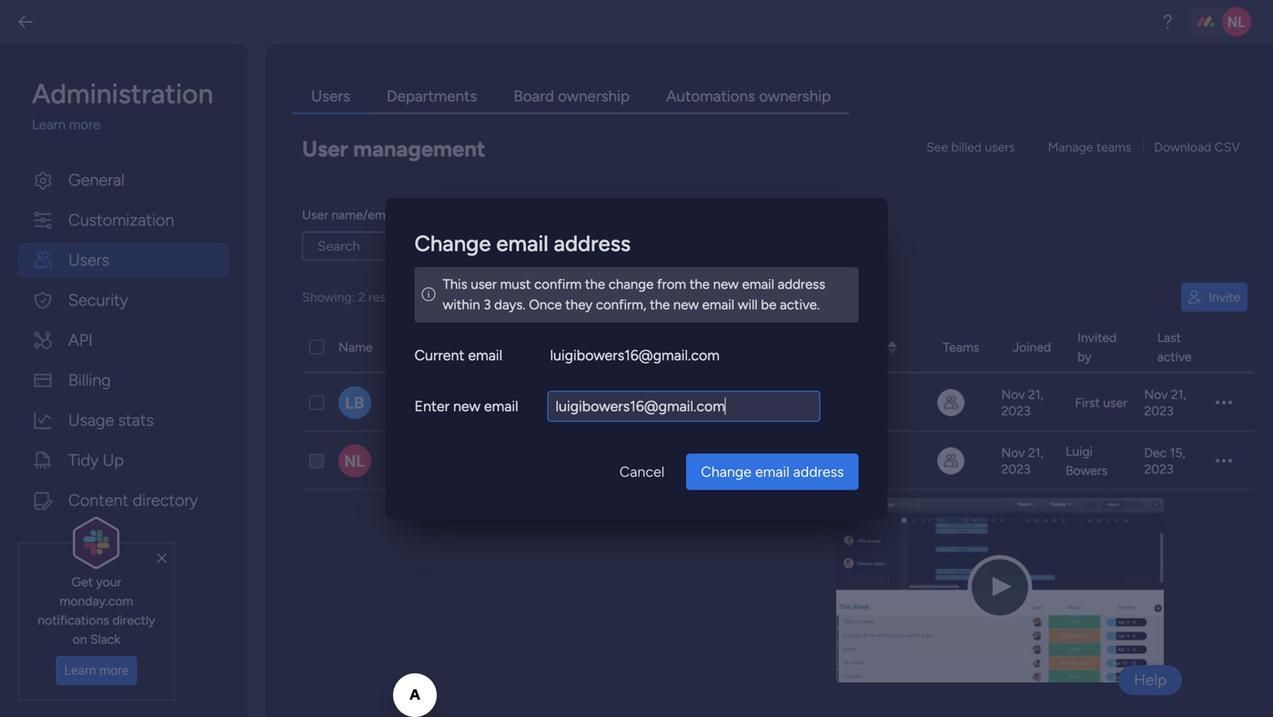 Task type: describe. For each thing, give the bounding box(es) containing it.
cancel
[[620, 463, 665, 481]]

dec
[[1145, 445, 1167, 461]]

billing button
[[18, 363, 229, 398]]

cancel button
[[605, 454, 679, 490]]

luigi bowers for topmost luigi bowers link
[[385, 395, 458, 411]]

21, for dec 15, 2023
[[1029, 445, 1044, 461]]

luigi for the bottommost luigi bowers link
[[1066, 444, 1093, 459]]

content directory button
[[18, 483, 229, 519]]

automations ownership
[[666, 87, 831, 106]]

enter
[[415, 398, 450, 415]]

0 horizontal spatial the
[[585, 276, 606, 293]]

showing:
[[302, 290, 355, 305]]

v2 ellipsis image for 21,
[[1216, 394, 1233, 411]]

this
[[443, 276, 468, 293]]

more inside learn more button
[[99, 663, 129, 678]]

automations ownership link
[[648, 80, 850, 114]]

email down current email
[[484, 398, 519, 415]]

general
[[68, 170, 125, 190]]

download csv button
[[1147, 132, 1248, 162]]

v2 info image
[[422, 285, 436, 305]]

board
[[514, 87, 554, 106]]

administration learn more
[[32, 77, 213, 133]]

add or edit team image for nov
[[938, 389, 965, 417]]

nov for dec
[[1002, 445, 1026, 461]]

1 horizontal spatial new
[[674, 297, 699, 313]]

departments
[[387, 87, 477, 106]]

21, for nov 21, 2023
[[1029, 387, 1044, 402]]

this user must confirm the change from the new email address within 3 days. once they confirm, the new email will be active.
[[443, 276, 826, 313]]

email up will
[[743, 276, 775, 293]]

dec 15, 2023
[[1145, 445, 1186, 477]]

nov 21, 2023 for dec
[[1002, 445, 1044, 477]]

users link
[[293, 80, 369, 114]]

user for user management
[[302, 136, 348, 162]]

change email address inside "button"
[[701, 463, 844, 481]]

joined
[[1013, 340, 1052, 355]]

nov 21, 2023 for nov
[[1002, 387, 1044, 419]]

from
[[657, 276, 687, 293]]

learn more button
[[56, 656, 137, 686]]

email left will
[[703, 297, 735, 313]]

luigi bowers for the bottommost luigi bowers link
[[1066, 444, 1108, 478]]

3
[[484, 297, 491, 313]]

change email address button
[[687, 454, 859, 490]]

enter new email
[[415, 398, 519, 415]]

1 horizontal spatial noah lott image
[[1223, 7, 1252, 36]]

active.
[[780, 297, 820, 313]]

up
[[103, 451, 124, 470]]

user role
[[633, 340, 684, 355]]

billed
[[952, 139, 982, 155]]

current email
[[415, 347, 503, 364]]

will
[[738, 297, 758, 313]]

2 horizontal spatial the
[[690, 276, 710, 293]]

billing
[[68, 371, 111, 390]]

content
[[68, 491, 129, 510]]

once
[[529, 297, 562, 313]]

directly
[[112, 613, 155, 628]]

user management
[[302, 136, 486, 162]]

manage
[[1049, 139, 1094, 155]]

back to workspace image
[[16, 13, 35, 31]]

noah lott
[[385, 453, 443, 469]]

dapulse x slim image
[[157, 551, 167, 567]]

2023 inside dec 15, 2023
[[1145, 462, 1174, 477]]

must
[[500, 276, 531, 293]]

noah lott link
[[382, 452, 446, 470]]

get your monday.com notifications directly on slack
[[38, 574, 155, 647]]

user for user role
[[633, 340, 659, 355]]

results
[[369, 290, 407, 305]]

0 vertical spatial luigi bowers link
[[382, 394, 461, 412]]

confirm,
[[596, 297, 647, 313]]

see billed users
[[927, 139, 1016, 155]]

luigi bowers image
[[339, 387, 371, 419]]

slack
[[90, 632, 120, 647]]

email up must
[[497, 230, 549, 257]]

noahlottofthings@gmail.com
[[501, 453, 667, 469]]

bowers for the bottommost luigi bowers link
[[1066, 463, 1108, 478]]

stats
[[118, 411, 154, 430]]

download csv
[[1155, 139, 1241, 155]]

within
[[443, 297, 480, 313]]

security
[[68, 290, 128, 310]]

0 horizontal spatial change email address
[[415, 230, 631, 257]]

name/email
[[332, 207, 398, 223]]

directory
[[133, 491, 198, 510]]

v2 ellipsis image for 15,
[[1216, 453, 1233, 470]]

role
[[662, 340, 684, 355]]

departments link
[[369, 80, 496, 114]]

users
[[985, 139, 1016, 155]]

ownership for board ownership
[[558, 87, 630, 106]]

automations
[[666, 87, 756, 106]]

users inside button
[[68, 250, 109, 270]]

15,
[[1171, 445, 1186, 461]]

management
[[353, 136, 486, 162]]

last
[[1158, 330, 1182, 346]]

general button
[[18, 163, 229, 198]]

administration
[[32, 77, 213, 110]]

tidy up button
[[18, 443, 229, 478]]

ownership for automations ownership
[[759, 87, 831, 106]]

1 horizontal spatial the
[[650, 297, 670, 313]]

row containing nov 21, 2023
[[302, 374, 1256, 432]]

customization
[[68, 210, 174, 230]]

download
[[1155, 139, 1212, 155]]

showing: 2 results
[[302, 290, 407, 305]]

notifications
[[38, 613, 109, 628]]



Task type: locate. For each thing, give the bounding box(es) containing it.
the right from
[[690, 276, 710, 293]]

user for this
[[471, 276, 497, 293]]

user name/email
[[302, 207, 398, 223]]

invite
[[1209, 290, 1241, 305]]

user
[[471, 276, 497, 293], [1104, 395, 1128, 411]]

bowers down first
[[1066, 463, 1108, 478]]

2 admin from the top
[[644, 453, 681, 469]]

customization button
[[18, 203, 229, 238]]

luigi down first
[[1066, 444, 1093, 459]]

ownership right board at the left of page
[[558, 87, 630, 106]]

1 horizontal spatial luigi
[[1066, 444, 1093, 459]]

user right first
[[1104, 395, 1128, 411]]

the down from
[[650, 297, 670, 313]]

0 vertical spatial new
[[714, 276, 739, 293]]

email inside the change email address "button"
[[756, 463, 790, 481]]

api
[[68, 331, 93, 350]]

email left active
[[756, 463, 790, 481]]

2 row from the top
[[302, 374, 1256, 432]]

new right enter
[[453, 398, 481, 415]]

your
[[96, 574, 122, 590]]

2023
[[1002, 403, 1031, 419], [1145, 403, 1174, 419], [1002, 462, 1031, 477], [1145, 462, 1174, 477]]

1 vertical spatial more
[[99, 663, 129, 678]]

1 vertical spatial add or edit team image
[[938, 448, 965, 475]]

usage stats button
[[18, 403, 229, 438]]

0 horizontal spatial luigi
[[385, 395, 413, 411]]

learn more link
[[32, 115, 229, 135]]

1 horizontal spatial change email address
[[701, 463, 844, 481]]

0 horizontal spatial bowers
[[416, 395, 458, 411]]

1 vertical spatial address
[[778, 276, 826, 293]]

1 vertical spatial change email address
[[701, 463, 844, 481]]

learn down administration
[[32, 117, 66, 133]]

luigi for topmost luigi bowers link
[[385, 395, 413, 411]]

invited by
[[1078, 330, 1117, 365]]

v2 surface invite image
[[1189, 291, 1202, 304]]

None field
[[548, 391, 821, 422]]

1 ownership from the left
[[558, 87, 630, 106]]

confirm
[[535, 276, 582, 293]]

users up 'user management'
[[311, 87, 350, 106]]

lott
[[419, 453, 443, 469]]

luigi inside luigi bowers
[[1066, 444, 1093, 459]]

teams
[[943, 340, 980, 355]]

more down administration
[[69, 117, 101, 133]]

1 vertical spatial v2 ellipsis image
[[1216, 453, 1233, 470]]

row group
[[302, 374, 1256, 490]]

0 horizontal spatial luigi bowers link
[[382, 394, 461, 412]]

user up 3
[[471, 276, 497, 293]]

grid containing invited by
[[302, 323, 1256, 700]]

1 admin from the top
[[644, 395, 681, 411]]

0 horizontal spatial new
[[453, 398, 481, 415]]

1 vertical spatial user
[[302, 207, 329, 223]]

last active
[[1158, 330, 1192, 365]]

manage teams button
[[1041, 132, 1139, 162]]

0 vertical spatial user
[[302, 136, 348, 162]]

Search text field
[[302, 232, 575, 261]]

content directory
[[68, 491, 198, 510]]

change inside "button"
[[701, 463, 752, 481]]

user inside row
[[633, 340, 659, 355]]

2 vertical spatial address
[[794, 463, 844, 481]]

2 vertical spatial user
[[633, 340, 659, 355]]

noahlottofthings@gmail.com cell
[[501, 453, 667, 469]]

user for user name/email
[[302, 207, 329, 223]]

1 vertical spatial admin
[[644, 453, 681, 469]]

see
[[927, 139, 949, 155]]

learn more
[[64, 663, 129, 678]]

2
[[358, 290, 365, 305]]

new up will
[[714, 276, 739, 293]]

luigi bowers link down current
[[382, 394, 461, 412]]

0 vertical spatial users
[[311, 87, 350, 106]]

1 add or edit team image from the top
[[938, 389, 965, 417]]

name
[[339, 340, 373, 355]]

luigi bowers down current
[[385, 395, 458, 411]]

active
[[835, 453, 872, 469]]

new
[[714, 276, 739, 293], [674, 297, 699, 313], [453, 398, 481, 415]]

usage stats
[[68, 411, 154, 430]]

change right cancel button
[[701, 463, 752, 481]]

luigi bowers
[[385, 395, 458, 411], [1066, 444, 1108, 478]]

1 vertical spatial noah lott image
[[339, 445, 371, 478]]

user
[[302, 136, 348, 162], [302, 207, 329, 223], [633, 340, 659, 355]]

noah
[[385, 453, 416, 469]]

get
[[72, 574, 93, 590]]

0 horizontal spatial ownership
[[558, 87, 630, 106]]

users
[[311, 87, 350, 106], [68, 250, 109, 270]]

0 vertical spatial add or edit team image
[[938, 389, 965, 417]]

0 vertical spatial bowers
[[416, 395, 458, 411]]

1 row from the top
[[302, 323, 1256, 374]]

address inside the change email address "button"
[[794, 463, 844, 481]]

row
[[302, 323, 1256, 374], [302, 374, 1256, 432], [302, 432, 1256, 490]]

1 vertical spatial user
[[1104, 395, 1128, 411]]

first user
[[1076, 395, 1128, 411]]

2 ownership from the left
[[759, 87, 831, 106]]

0 vertical spatial user
[[471, 276, 497, 293]]

help button
[[1119, 666, 1183, 696]]

2 add or edit team image from the top
[[938, 448, 965, 475]]

luigi bowers down first
[[1066, 444, 1108, 478]]

invited
[[1078, 330, 1117, 346]]

new down from
[[674, 297, 699, 313]]

active
[[1158, 349, 1192, 365]]

0 vertical spatial v2 ellipsis image
[[1216, 394, 1233, 411]]

users button
[[18, 243, 229, 278]]

0 vertical spatial more
[[69, 117, 101, 133]]

0 horizontal spatial noah lott image
[[339, 445, 371, 478]]

1 horizontal spatial user
[[1104, 395, 1128, 411]]

1 vertical spatial luigi bowers
[[1066, 444, 1108, 478]]

noah lott image
[[1223, 7, 1252, 36], [339, 445, 371, 478]]

by
[[1078, 349, 1092, 365]]

1 vertical spatial learn
[[64, 663, 96, 678]]

0 horizontal spatial change
[[415, 230, 491, 257]]

1 vertical spatial users
[[68, 250, 109, 270]]

luigi bowers link
[[382, 394, 461, 412], [1066, 442, 1138, 480]]

help image
[[1159, 13, 1177, 31]]

days.
[[495, 297, 526, 313]]

learn inside button
[[64, 663, 96, 678]]

2 vertical spatial new
[[453, 398, 481, 415]]

0 vertical spatial learn
[[32, 117, 66, 133]]

manage teams
[[1049, 139, 1132, 155]]

be
[[761, 297, 777, 313]]

on
[[73, 632, 87, 647]]

usage
[[68, 411, 114, 430]]

bowers down current
[[416, 395, 458, 411]]

luigibowers16@gmail.com inside row
[[501, 395, 650, 411]]

more down slack
[[99, 663, 129, 678]]

0 vertical spatial address
[[554, 230, 631, 257]]

0 vertical spatial change email address
[[415, 230, 631, 257]]

luigibowers16@gmail.com down the confirm,
[[550, 347, 720, 364]]

bowers for topmost luigi bowers link
[[416, 395, 458, 411]]

the up they
[[585, 276, 606, 293]]

grid
[[302, 323, 1256, 700]]

first
[[1076, 395, 1101, 411]]

2 v2 ellipsis image from the top
[[1216, 453, 1233, 470]]

see billed users button
[[920, 132, 1023, 162]]

luigibowers16@gmail.com
[[550, 347, 720, 364], [501, 395, 650, 411]]

0 vertical spatial luigibowers16@gmail.com
[[550, 347, 720, 364]]

0 horizontal spatial user
[[471, 276, 497, 293]]

ownership right automations
[[759, 87, 831, 106]]

0 vertical spatial admin
[[644, 395, 681, 411]]

user for first
[[1104, 395, 1128, 411]]

tidy up
[[68, 451, 124, 470]]

2 horizontal spatial new
[[714, 276, 739, 293]]

1 horizontal spatial bowers
[[1066, 463, 1108, 478]]

row containing invited by
[[302, 323, 1256, 374]]

change up this
[[415, 230, 491, 257]]

1 horizontal spatial ownership
[[759, 87, 831, 106]]

21,
[[1029, 387, 1044, 402], [1172, 387, 1187, 402], [1029, 445, 1044, 461]]

0 vertical spatial luigi
[[385, 395, 413, 411]]

1 vertical spatial new
[[674, 297, 699, 313]]

noah lott image right help icon
[[1223, 7, 1252, 36]]

0 horizontal spatial users
[[68, 250, 109, 270]]

1 v2 ellipsis image from the top
[[1216, 394, 1233, 411]]

user inside this user must confirm the change from the new email address within 3 days. once they confirm, the new email will be active.
[[471, 276, 497, 293]]

email right current
[[468, 347, 503, 364]]

board ownership link
[[496, 80, 648, 114]]

user left name/email
[[302, 207, 329, 223]]

help
[[1135, 671, 1167, 690]]

address inside this user must confirm the change from the new email address within 3 days. once they confirm, the new email will be active.
[[778, 276, 826, 293]]

add or edit team image for dec
[[938, 448, 965, 475]]

learn down on at the bottom
[[64, 663, 96, 678]]

1 vertical spatial luigibowers16@gmail.com
[[501, 395, 650, 411]]

user down users link
[[302, 136, 348, 162]]

1 horizontal spatial luigi bowers
[[1066, 444, 1108, 478]]

nov 21, 2023
[[1002, 387, 1044, 419], [1145, 387, 1187, 419], [1002, 445, 1044, 477]]

ownership
[[558, 87, 630, 106], [759, 87, 831, 106]]

3 row from the top
[[302, 432, 1256, 490]]

1 horizontal spatial luigi bowers link
[[1066, 442, 1138, 480]]

csv
[[1215, 139, 1241, 155]]

noah lott image left noah
[[339, 445, 371, 478]]

tidy
[[68, 451, 99, 470]]

1 vertical spatial luigi bowers link
[[1066, 442, 1138, 480]]

admin
[[644, 395, 681, 411], [644, 453, 681, 469]]

add or edit team image
[[938, 389, 965, 417], [938, 448, 965, 475]]

user left role
[[633, 340, 659, 355]]

luigibowers16@gmail.com up noahlottofthings@gmail.com
[[501, 395, 650, 411]]

change email address
[[415, 230, 631, 257], [701, 463, 844, 481]]

row group containing nov 21, 2023
[[302, 374, 1256, 490]]

1 vertical spatial bowers
[[1066, 463, 1108, 478]]

0 vertical spatial luigi bowers
[[385, 395, 458, 411]]

0 horizontal spatial luigi bowers
[[385, 395, 458, 411]]

luigi bowers link left dec
[[1066, 442, 1138, 480]]

invite button
[[1182, 283, 1248, 312]]

1 horizontal spatial change
[[701, 463, 752, 481]]

v2 ellipsis image
[[1216, 394, 1233, 411], [1216, 453, 1233, 470]]

current
[[415, 347, 465, 364]]

security button
[[18, 283, 229, 318]]

change
[[609, 276, 654, 293]]

more inside administration learn more
[[69, 117, 101, 133]]

nov for nov
[[1002, 387, 1026, 402]]

learn inside administration learn more
[[32, 117, 66, 133]]

users up security
[[68, 250, 109, 270]]

0 vertical spatial noah lott image
[[1223, 7, 1252, 36]]

luigi left enter
[[385, 395, 413, 411]]

1 vertical spatial change
[[701, 463, 752, 481]]

1 vertical spatial luigi
[[1066, 444, 1093, 459]]

learn
[[32, 117, 66, 133], [64, 663, 96, 678]]

0 vertical spatial change
[[415, 230, 491, 257]]

teams
[[1097, 139, 1132, 155]]

row containing luigi bowers
[[302, 432, 1256, 490]]

monday.com
[[60, 594, 133, 609]]

1 horizontal spatial users
[[311, 87, 350, 106]]



Task type: vqa. For each thing, say whether or not it's contained in the screenshot.
right the Luigi Bowers link
yes



